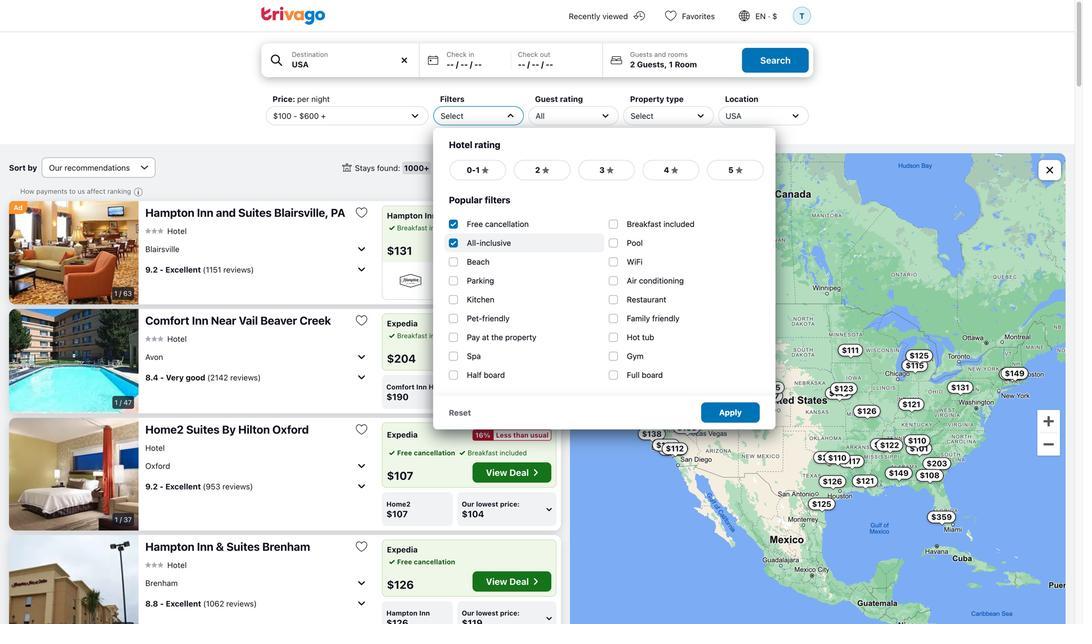 Task type: locate. For each thing, give the bounding box(es) containing it.
1 down rooms
[[669, 60, 673, 69]]

1 view deal from the top
[[486, 242, 529, 253]]

3 hotel button from the top
[[145, 443, 165, 453]]

price:
[[500, 383, 520, 391], [500, 500, 520, 508], [500, 609, 520, 617]]

1 left '37'
[[115, 516, 118, 524]]

pet-
[[467, 314, 483, 323]]

view deal down the pay at the property button
[[486, 242, 529, 253]]

2 deal from the top
[[510, 467, 529, 478]]

lowest for $107
[[476, 500, 499, 508]]

0 vertical spatial 9.2
[[145, 265, 158, 274]]

1 horizontal spatial $104
[[657, 441, 676, 450]]

$131 inside button
[[952, 383, 970, 392]]

wifi
[[627, 257, 643, 267]]

0 vertical spatial $110
[[909, 436, 927, 446]]

brenham up brenham button
[[262, 540, 310, 553]]

$121 button down $117 button
[[853, 475, 879, 488]]

breakfast included down pet-friendly option
[[397, 332, 457, 340]]

expedia down comfort inn hotels $190
[[387, 430, 418, 440]]

0 vertical spatial $107
[[875, 440, 894, 449]]

1 vertical spatial free cancellation button
[[387, 557, 455, 567]]

1 select from the left
[[441, 111, 464, 120]]

1 vertical spatial $107
[[387, 469, 413, 482]]

1 left 63
[[114, 290, 117, 298]]

0 horizontal spatial oxford
[[145, 461, 170, 471]]

1 horizontal spatial friendly
[[653, 314, 680, 323]]

1 horizontal spatial $149
[[1005, 369, 1025, 378]]

by
[[222, 423, 236, 436]]

breakfast up pool
[[627, 220, 662, 229]]

1 inside button
[[476, 165, 480, 175]]

included down 16% less than usual
[[500, 449, 527, 457]]

$126 button down the $123 button
[[854, 405, 881, 418]]

$104 inside our lowest price: $104
[[462, 509, 484, 520]]

$125 up $115
[[910, 351, 929, 360]]

price: inside our lowest price: $104
[[500, 500, 520, 508]]

guests and rooms 2 guests, 1 room
[[630, 50, 697, 69]]

brenham up 8.8
[[145, 579, 178, 588]]

0 vertical spatial property
[[503, 224, 530, 232]]

$131 button
[[948, 381, 974, 394]]

1 vertical spatial at
[[482, 333, 489, 342]]

view down the pay at the property button
[[486, 242, 508, 253]]

0 vertical spatial view deal
[[486, 242, 529, 253]]

$138 button
[[638, 428, 666, 440]]

2 check from the left
[[518, 50, 538, 58]]

9.2 - excellent (953 reviews)
[[145, 482, 253, 491]]

suites for &
[[227, 540, 260, 553]]

Gym checkbox
[[609, 352, 618, 361]]

-
[[447, 60, 451, 69], [451, 60, 454, 69], [461, 60, 464, 69], [464, 60, 468, 69], [475, 60, 478, 69], [478, 60, 482, 69], [518, 60, 522, 69], [522, 60, 526, 69], [532, 60, 536, 69], [536, 60, 540, 69], [546, 60, 550, 69], [550, 60, 554, 69], [294, 111, 297, 120], [160, 265, 164, 274], [160, 373, 164, 382], [160, 482, 164, 491], [160, 599, 164, 608]]

0 horizontal spatial expect
[[441, 285, 463, 292]]

pay
[[469, 224, 481, 232], [467, 333, 480, 342]]

2 vertical spatial our
[[462, 609, 475, 617]]

excellent left (1062 on the left of page
[[166, 599, 201, 608]]

Kitchen checkbox
[[449, 295, 458, 304]]

suites inside hampton inn & suites brenham button
[[227, 540, 260, 553]]

home2
[[145, 423, 184, 436], [387, 500, 411, 508]]

2 vertical spatial lowest
[[476, 609, 499, 617]]

view up our lowest price: $104
[[486, 467, 508, 478]]

$107
[[875, 440, 894, 449], [387, 469, 413, 482], [387, 509, 408, 520]]

1 vertical spatial excellent
[[166, 482, 201, 491]]

suites left by
[[186, 423, 220, 436]]

per
[[297, 94, 309, 104]]

check inside check in -- / -- / --
[[447, 50, 467, 58]]

2 hotel button from the top
[[145, 334, 187, 344]]

1 horizontal spatial home2
[[387, 500, 411, 508]]

expedia down home2 $107
[[387, 545, 418, 555]]

3 deal from the top
[[510, 577, 529, 587]]

pay at the property up inclusive
[[469, 224, 530, 232]]

2 friendly from the left
[[653, 314, 680, 323]]

0 vertical spatial pay at the property
[[469, 224, 530, 232]]

oxford
[[273, 423, 309, 436], [145, 461, 170, 471]]

oxford right hilton
[[273, 423, 309, 436]]

included
[[664, 220, 695, 229], [429, 224, 457, 232], [429, 332, 457, 340], [500, 449, 527, 457]]

1 for comfort inn near vail beaver creek
[[115, 399, 118, 407]]

than
[[514, 431, 529, 439]]

view deal up our lowest price: button
[[486, 577, 529, 587]]

0 vertical spatial and
[[655, 50, 666, 58]]

1 horizontal spatial rating
[[560, 94, 583, 104]]

$111 down gym
[[629, 366, 646, 375]]

our for $107
[[462, 500, 475, 508]]

$111 up $123
[[842, 346, 859, 355]]

1 9.2 from the top
[[145, 265, 158, 274]]

(2142
[[207, 373, 228, 382]]

9.2 for home2 suites by hilton oxford
[[145, 482, 158, 491]]

property
[[503, 224, 530, 232], [505, 333, 537, 342]]

$121 down $117 button
[[857, 477, 875, 486]]

0 horizontal spatial board
[[484, 371, 505, 380]]

expect
[[441, 285, 463, 292], [488, 285, 510, 292]]

Free cancellation checkbox
[[449, 220, 458, 229]]

how
[[20, 187, 34, 195]]

price: inside the our lowest price: $190
[[500, 383, 520, 391]]

beach
[[467, 257, 490, 267]]

view for $107
[[486, 467, 508, 478]]

rating right guest at the top
[[560, 94, 583, 104]]

2 left 325
[[535, 165, 540, 175]]

$107 inside home2 $107
[[387, 509, 408, 520]]

reviews) for &
[[226, 599, 257, 608]]

$110 inside $110 $359
[[909, 436, 927, 446]]

1 vertical spatial $126
[[823, 477, 843, 486]]

free cancellation button up hampton inn button
[[387, 557, 455, 567]]

3 view deal from the top
[[486, 577, 529, 587]]

pa
[[331, 206, 346, 219]]

2 our from the top
[[462, 500, 475, 508]]

pay at the property button
[[459, 223, 530, 233]]

included down pet-friendly option
[[429, 332, 457, 340]]

1 vertical spatial $125
[[813, 499, 832, 509]]

0 horizontal spatial $104
[[462, 509, 484, 520]]

1 deal from the top
[[510, 242, 529, 253]]

$109 button
[[674, 422, 701, 434]]

our inside our lowest price: button
[[462, 609, 475, 617]]

comfort
[[145, 314, 190, 327], [387, 383, 415, 391]]

select down property
[[631, 111, 654, 120]]

0 vertical spatial view deal button
[[473, 238, 552, 258]]

deal up our lowest price: button
[[510, 577, 529, 587]]

suites up blairsville button
[[238, 206, 272, 219]]

expect up kitchen
[[488, 285, 510, 292]]

$190 for our lowest price: $190
[[462, 392, 484, 402]]

board up the our lowest price: $190
[[484, 371, 505, 380]]

$121 down $115 button
[[903, 400, 921, 409]]

0 horizontal spatial and
[[216, 206, 236, 219]]

rating up sites
[[475, 139, 501, 150]]

0 vertical spatial free cancellation button
[[387, 448, 455, 458]]

0 vertical spatial $149
[[1005, 369, 1025, 378]]

Family friendly checkbox
[[609, 314, 618, 323]]

1 lowest from the top
[[476, 383, 499, 391]]

1 view deal button from the top
[[473, 238, 552, 258]]

1 horizontal spatial expect
[[488, 285, 510, 292]]

1 vertical spatial home2
[[387, 500, 411, 508]]

comfort inside comfort inn hotels $190
[[387, 383, 415, 391]]

(953
[[203, 482, 220, 491]]

0 vertical spatial $131
[[387, 244, 412, 257]]

view for $126
[[486, 577, 508, 587]]

at inside button
[[482, 224, 489, 232]]

1 check from the left
[[447, 50, 467, 58]]

and inside button
[[216, 206, 236, 219]]

booking sites searched: 325
[[454, 163, 560, 173]]

and inside 'guests and rooms 2 guests, 1 room'
[[655, 50, 666, 58]]

3 our from the top
[[462, 609, 475, 617]]

view deal button for $126
[[473, 572, 552, 592]]

1 vertical spatial $131
[[952, 383, 970, 392]]

view deal button down 16% less than usual
[[473, 463, 552, 483]]

$121
[[903, 400, 921, 409], [857, 477, 875, 486]]

0 horizontal spatial check
[[447, 50, 467, 58]]

and up blairsville button
[[216, 206, 236, 219]]

1 friendly from the left
[[483, 314, 510, 323]]

3 expedia from the top
[[387, 545, 418, 555]]

0 vertical spatial free cancellation
[[467, 220, 529, 229]]

0 vertical spatial $204
[[387, 352, 416, 365]]

1 horizontal spatial $190
[[462, 392, 484, 402]]

trivago logo image
[[261, 7, 326, 25]]

near
[[211, 314, 236, 327]]

1 vertical spatial expedia
[[387, 430, 418, 440]]

$125 down $268 button
[[813, 499, 832, 509]]

1 our from the top
[[462, 383, 475, 391]]

0 horizontal spatial friendly
[[483, 314, 510, 323]]

reset button
[[449, 408, 471, 418]]

0 vertical spatial $111 button
[[838, 344, 863, 357]]

view deal button down the pay at the property button
[[473, 238, 552, 258]]

hotel
[[449, 139, 473, 150], [167, 226, 187, 236], [167, 334, 187, 344], [145, 443, 165, 453], [167, 561, 187, 570]]

0 horizontal spatial $111 button
[[625, 364, 650, 377]]

and
[[655, 50, 666, 58], [216, 206, 236, 219]]

2 $190 from the left
[[462, 392, 484, 402]]

select down filters
[[441, 111, 464, 120]]

check left in
[[447, 50, 467, 58]]

reviews) right (1151
[[224, 265, 254, 274]]

1 horizontal spatial $121 button
[[899, 398, 925, 411]]

friendly up the tub
[[653, 314, 680, 323]]

the up inclusive
[[490, 224, 501, 232]]

0 horizontal spatial select
[[441, 111, 464, 120]]

pay at the property inside button
[[469, 224, 530, 232]]

comfort for comfort inn near vail beaver creek
[[145, 314, 190, 327]]

0-
[[467, 165, 476, 175]]

0 vertical spatial suites
[[238, 206, 272, 219]]

2 at from the top
[[482, 333, 489, 342]]

$190
[[387, 392, 409, 402], [462, 392, 484, 402]]

friendly down kitchen
[[483, 314, 510, 323]]

3 lowest from the top
[[476, 609, 499, 617]]

free cancellation button down reset
[[387, 448, 455, 458]]

1 $190 from the left
[[387, 392, 409, 402]]

$101 button
[[906, 443, 933, 455]]

3 view from the top
[[486, 577, 508, 587]]

1 vertical spatial price:
[[500, 500, 520, 508]]

expect up kitchen checkbox
[[441, 285, 463, 292]]

hampton inn
[[387, 211, 437, 220], [441, 269, 482, 277], [387, 609, 430, 617]]

deal down than
[[510, 467, 529, 478]]

excellent
[[166, 265, 201, 274], [166, 482, 201, 491], [166, 599, 201, 608]]

2 select from the left
[[631, 111, 654, 120]]

2 down guests
[[630, 60, 635, 69]]

1 vertical spatial and
[[216, 206, 236, 219]]

lowest inside button
[[476, 609, 499, 617]]

Destination field
[[261, 43, 419, 77]]

breakfast included button down 16%
[[458, 448, 527, 458]]

included down 4 button
[[664, 220, 695, 229]]

cancellation
[[485, 220, 529, 229], [414, 449, 455, 457], [414, 558, 455, 566]]

2 board from the left
[[642, 371, 663, 380]]

1 vertical spatial $149 button
[[885, 467, 913, 480]]

1 expect from the left
[[441, 285, 463, 292]]

the down pet-friendly
[[492, 333, 503, 342]]

0 vertical spatial $121
[[903, 400, 921, 409]]

Restaurant checkbox
[[609, 295, 618, 304]]

free cancellation up hampton inn button
[[397, 558, 455, 566]]

$107 inside button
[[875, 440, 894, 449]]

reviews) down brenham button
[[226, 599, 257, 608]]

0 vertical spatial $111
[[842, 346, 859, 355]]

Breakfast included checkbox
[[609, 220, 618, 229]]

$111 button up $123
[[838, 344, 863, 357]]

$187
[[760, 391, 780, 401]]

1 vertical spatial rating
[[475, 139, 501, 150]]

1 left 47
[[115, 399, 118, 407]]

$125
[[910, 351, 929, 360], [813, 499, 832, 509]]

$107 button
[[871, 439, 898, 451]]

pay up all-
[[469, 224, 481, 232]]

3 price: from the top
[[500, 609, 520, 617]]

1 vertical spatial $111 button
[[625, 364, 650, 377]]

$151 button
[[1000, 368, 1026, 380]]

1 at from the top
[[482, 224, 489, 232]]

our lowest price: $104
[[462, 500, 520, 520]]

0 horizontal spatial $125
[[813, 499, 832, 509]]

1 board from the left
[[484, 371, 505, 380]]

avon
[[145, 352, 163, 362]]

breakfast included button down pet-friendly option
[[387, 331, 457, 341]]

lowest for $204
[[476, 383, 499, 391]]

our inside our lowest price: $104
[[462, 500, 475, 508]]

t button
[[791, 0, 814, 32]]

lowest inside our lowest price: $104
[[476, 500, 499, 508]]

ad
[[14, 204, 23, 212]]

at up all-inclusive
[[482, 224, 489, 232]]

0 vertical spatial oxford
[[273, 423, 309, 436]]

cancellation up hampton inn button
[[414, 558, 455, 566]]

5
[[729, 165, 734, 175]]

$268
[[818, 453, 839, 462]]

3 button
[[578, 159, 636, 181]]

cancellation down reset
[[414, 449, 455, 457]]

2 expedia from the top
[[387, 430, 418, 440]]

Hot tub checkbox
[[609, 333, 618, 342]]

and up guests,
[[655, 50, 666, 58]]

Half board checkbox
[[449, 371, 458, 380]]

/
[[456, 60, 459, 69], [470, 60, 473, 69], [528, 60, 530, 69], [542, 60, 544, 69], [119, 290, 121, 298], [120, 399, 122, 407], [120, 516, 122, 524]]

hampton
[[145, 206, 195, 219], [387, 211, 423, 220], [441, 269, 470, 277], [145, 540, 195, 553], [387, 609, 418, 617]]

expedia down hampton inn image
[[387, 319, 418, 328]]

2 vertical spatial free cancellation
[[397, 558, 455, 566]]

reviews) right (953
[[223, 482, 253, 491]]

2 vertical spatial cancellation
[[414, 558, 455, 566]]

ranking
[[107, 187, 131, 195]]

view deal for $107
[[486, 467, 529, 478]]

suites right &
[[227, 540, 260, 553]]

sort by
[[9, 163, 37, 172]]

$239
[[663, 445, 683, 454]]

2 horizontal spatial $126
[[858, 407, 877, 416]]

1 vertical spatial oxford
[[145, 461, 170, 471]]

$122 button
[[877, 439, 904, 452]]

$190 inside the our lowest price: $190
[[462, 392, 484, 402]]

2 9.2 from the top
[[145, 482, 158, 491]]

hotel button for hampton
[[145, 560, 187, 570]]

1 horizontal spatial $125
[[910, 351, 929, 360]]

1 horizontal spatial $121
[[903, 400, 921, 409]]

$126 button down $268 button
[[819, 476, 847, 488]]

rating for guest rating
[[560, 94, 583, 104]]

cancellation up inclusive
[[485, 220, 529, 229]]

recently viewed button
[[556, 0, 655, 32]]

at down pet-friendly
[[482, 333, 489, 342]]

guest
[[535, 94, 558, 104]]

1 vertical spatial $204
[[747, 391, 768, 400]]

breakfast down 16%
[[468, 449, 498, 457]]

view deal down less
[[486, 467, 529, 478]]

1 vertical spatial deal
[[510, 467, 529, 478]]

0 vertical spatial price:
[[500, 383, 520, 391]]

searched:
[[505, 163, 540, 173]]

1 horizontal spatial $126
[[823, 477, 843, 486]]

free cancellation for first free cancellation 'button' from the top
[[397, 449, 455, 457]]

1 vertical spatial suites
[[186, 423, 220, 436]]

0 vertical spatial rating
[[560, 94, 583, 104]]

0 vertical spatial $121 button
[[899, 398, 925, 411]]

2 view from the top
[[486, 467, 508, 478]]

$126 up hampton inn button
[[387, 578, 414, 591]]

0 vertical spatial deal
[[510, 242, 529, 253]]

$111 button
[[838, 344, 863, 357], [625, 364, 650, 377]]

comfort left the hotels
[[387, 383, 415, 391]]

type
[[667, 94, 684, 104]]

$359
[[932, 513, 953, 522]]

1 horizontal spatial 2
[[630, 60, 635, 69]]

breakfast included down less
[[468, 449, 527, 457]]

excellent for &
[[166, 599, 201, 608]]

$121 button down $115 button
[[899, 398, 925, 411]]

at
[[482, 224, 489, 232], [482, 333, 489, 342]]

board right full
[[642, 371, 663, 380]]

325
[[544, 163, 560, 173]]

kitchen
[[467, 295, 495, 304]]

excellent for and
[[166, 265, 201, 274]]

0 horizontal spatial $190
[[387, 392, 409, 402]]

home2 $107
[[387, 500, 411, 520]]

4 hotel button from the top
[[145, 560, 187, 570]]

lowest inside the our lowest price: $190
[[476, 383, 499, 391]]

$239 button
[[659, 443, 687, 456]]

3 view deal button from the top
[[473, 572, 552, 592]]

view deal for $126
[[486, 577, 529, 587]]

2 vertical spatial view deal
[[486, 577, 529, 587]]

check inside the check out -- / -- / --
[[518, 50, 538, 58]]

view deal button for $107
[[473, 463, 552, 483]]

free cancellation down reset
[[397, 449, 455, 457]]

0 horizontal spatial comfort
[[145, 314, 190, 327]]

3
[[600, 165, 605, 175]]

view deal button up our lowest price: button
[[473, 572, 552, 592]]

0 horizontal spatial 2
[[535, 165, 540, 175]]

home2 for home2 $107
[[387, 500, 411, 508]]

$110 for $110 $359
[[909, 436, 927, 446]]

view up the our lowest price:
[[486, 577, 508, 587]]

family
[[627, 314, 650, 323]]

excellent left (1151
[[166, 265, 201, 274]]

2 free cancellation button from the top
[[387, 557, 455, 567]]

stays
[[355, 163, 375, 173]]

free cancellation up inclusive
[[467, 220, 529, 229]]

2 view deal from the top
[[486, 467, 529, 478]]

pay up spa
[[467, 333, 480, 342]]

property
[[630, 94, 665, 104]]

1 vertical spatial $111
[[629, 366, 646, 375]]

$112
[[666, 444, 684, 454]]

clear image
[[399, 55, 410, 65]]

$190 inside comfort inn hotels $190
[[387, 392, 409, 402]]

pay at the property down pet-friendly
[[467, 333, 537, 342]]

$203 button
[[923, 458, 952, 470]]

1 horizontal spatial $125 button
[[906, 350, 933, 362]]

2 price: from the top
[[500, 500, 520, 508]]

$126 down $268 button
[[823, 477, 843, 486]]

Full board checkbox
[[609, 371, 618, 380]]

$149 for the left "$149" "button"
[[889, 469, 909, 478]]

1 vertical spatial our
[[462, 500, 475, 508]]

breakfast included button up all-inclusive checkbox
[[387, 223, 457, 233]]

2 lowest from the top
[[476, 500, 499, 508]]

1 horizontal spatial $131
[[952, 383, 970, 392]]

2 view deal button from the top
[[473, 463, 552, 483]]

property up inclusive
[[503, 224, 530, 232]]

deal
[[510, 242, 529, 253], [510, 467, 529, 478], [510, 577, 529, 587]]

deal down the pay at the property button
[[510, 242, 529, 253]]

$110 inside button
[[829, 453, 847, 463]]

$104 inside $104 button
[[657, 441, 676, 450]]

Air conditioning checkbox
[[609, 276, 618, 285]]

comfort up avon
[[145, 314, 190, 327]]

$111 button down gym
[[625, 364, 650, 377]]

excellent left (953
[[166, 482, 201, 491]]

1 horizontal spatial select
[[631, 111, 654, 120]]

0 horizontal spatial $111
[[629, 366, 646, 375]]

viewed
[[603, 12, 628, 21]]

1 price: from the top
[[500, 383, 520, 391]]

0 vertical spatial $125
[[910, 351, 929, 360]]

0 vertical spatial home2
[[145, 423, 184, 436]]

check left out
[[518, 50, 538, 58]]

0 vertical spatial $126 button
[[854, 405, 881, 418]]

1 left sites
[[476, 165, 480, 175]]

hotel button for comfort
[[145, 334, 187, 344]]

2 vertical spatial price:
[[500, 609, 520, 617]]

guests,
[[637, 60, 667, 69]]

1
[[669, 60, 673, 69], [476, 165, 480, 175], [114, 290, 117, 298], [115, 399, 118, 407], [115, 516, 118, 524]]

0 vertical spatial view
[[486, 242, 508, 253]]

1 vertical spatial $110
[[829, 453, 847, 463]]

property down pet-friendly
[[505, 333, 537, 342]]

$126 down the $123 button
[[858, 407, 877, 416]]

property type
[[630, 94, 684, 104]]

creek
[[300, 314, 331, 327]]

suites inside hampton inn and suites blairsville, pa button
[[238, 206, 272, 219]]

1 expedia from the top
[[387, 319, 418, 328]]

+
[[321, 111, 326, 120]]

0 vertical spatial $104
[[657, 441, 676, 450]]

$111
[[842, 346, 859, 355], [629, 366, 646, 375]]

$112 button
[[662, 443, 688, 455]]

oxford up the 9.2 - excellent (953 reviews)
[[145, 461, 170, 471]]

board for half board
[[484, 371, 505, 380]]

0 vertical spatial 2
[[630, 60, 635, 69]]

half
[[467, 371, 482, 380]]

our inside the our lowest price: $190
[[462, 383, 475, 391]]

home2 inside button
[[145, 423, 184, 436]]

comfort inside comfort inn near vail beaver creek button
[[145, 314, 190, 327]]



Task type: describe. For each thing, give the bounding box(es) containing it.
breakfast left pay at the property option
[[397, 332, 428, 340]]

rooms
[[668, 50, 688, 58]]

included up all-inclusive checkbox
[[429, 224, 457, 232]]

home2 suites by hilton oxford, (oxford, usa) image
[[9, 418, 139, 531]]

us
[[78, 187, 85, 195]]

0 horizontal spatial $110 button
[[825, 452, 851, 464]]

1 vertical spatial pay at the property
[[467, 333, 537, 342]]

payments
[[36, 187, 67, 195]]

suites for and
[[238, 206, 272, 219]]

1 vertical spatial breakfast included button
[[387, 331, 457, 341]]

breakfast left free cancellation option
[[397, 224, 428, 232]]

gym
[[627, 352, 644, 361]]

All-inclusive checkbox
[[449, 239, 458, 248]]

0 vertical spatial hampton inn
[[387, 211, 437, 220]]

hampton inn & suites brenham
[[145, 540, 310, 553]]

hotel button for home2
[[145, 443, 165, 453]]

better.
[[465, 285, 486, 292]]

search button
[[743, 48, 809, 73]]

reviews) for and
[[224, 265, 254, 274]]

1 for hampton inn and suites blairsville, pa
[[114, 290, 117, 298]]

Pay at the property checkbox
[[449, 333, 458, 342]]

vail
[[239, 314, 258, 327]]

1 for home2 suites by hilton oxford
[[115, 516, 118, 524]]

our lowest price:
[[462, 609, 520, 617]]

$123 button
[[831, 383, 858, 395]]

$
[[773, 12, 778, 21]]

$119 button
[[624, 302, 650, 314]]

air
[[627, 276, 637, 285]]

inclusive
[[480, 238, 511, 248]]

home2 suites by hilton oxford button
[[145, 423, 346, 437]]

1 inside 'guests and rooms 2 guests, 1 room'
[[669, 60, 673, 69]]

booking
[[454, 163, 483, 173]]

1 vertical spatial property
[[505, 333, 537, 342]]

1 hotel button from the top
[[145, 226, 187, 236]]

all
[[536, 111, 545, 120]]

1 horizontal spatial brenham
[[262, 540, 310, 553]]

1 vertical spatial hampton inn
[[441, 269, 482, 277]]

price:
[[273, 94, 295, 104]]

$151
[[1004, 369, 1022, 379]]

$104 button
[[653, 439, 680, 452]]

select for property type
[[631, 111, 654, 120]]

$109
[[677, 423, 697, 432]]

how payments to us affect ranking
[[20, 187, 131, 195]]

popular filters
[[449, 195, 511, 205]]

hampton inn & suites brenham, (brenham, usa) image
[[9, 535, 139, 624]]

16%
[[476, 431, 491, 439]]

0 horizontal spatial $149 button
[[885, 467, 913, 480]]

(1151
[[203, 265, 221, 274]]

beaver
[[261, 314, 297, 327]]

favorites link
[[655, 0, 729, 32]]

the inside button
[[490, 224, 501, 232]]

0 horizontal spatial $126 button
[[819, 476, 847, 488]]

1 view from the top
[[486, 242, 508, 253]]

deal for $126
[[510, 577, 529, 587]]

Beach checkbox
[[449, 257, 458, 266]]

2 vertical spatial breakfast included button
[[458, 448, 527, 458]]

1 horizontal spatial oxford
[[273, 423, 309, 436]]

$215
[[762, 383, 781, 392]]

2 vertical spatial free
[[397, 558, 412, 566]]

guest rating
[[535, 94, 583, 104]]

$117 button
[[839, 455, 865, 468]]

$108 button
[[916, 470, 944, 482]]

to
[[69, 187, 76, 195]]

comfort for comfort inn hotels $190
[[387, 383, 415, 391]]

friendly for family friendly
[[653, 314, 680, 323]]

affect
[[87, 187, 106, 195]]

usual
[[531, 431, 549, 439]]

$110 for $110
[[829, 453, 847, 463]]

$190 for comfort inn hotels $190
[[387, 392, 409, 402]]

hotel rating
[[449, 139, 501, 150]]

9.2 for hampton inn and suites blairsville, pa
[[145, 265, 158, 274]]

(1062
[[203, 599, 224, 608]]

reviews) down avon button
[[230, 373, 261, 382]]

check for check in -- / -- / --
[[447, 50, 467, 58]]

1 horizontal spatial $110 button
[[905, 435, 931, 447]]

favorites
[[682, 12, 715, 21]]

1 free cancellation button from the top
[[387, 448, 455, 458]]

$204 inside button
[[747, 391, 768, 400]]

$125 for $125 'button' to the bottom
[[813, 499, 832, 509]]

rating for hotel rating
[[475, 139, 501, 150]]

1 vertical spatial $125 button
[[809, 498, 836, 510]]

apply button
[[702, 403, 760, 423]]

friendly for pet-friendly
[[483, 314, 510, 323]]

$110 $359
[[909, 436, 953, 522]]

free cancellation for second free cancellation 'button' from the top
[[397, 558, 455, 566]]

1 horizontal spatial $111
[[842, 346, 859, 355]]

hampton inn button
[[382, 602, 453, 624]]

1 vertical spatial the
[[492, 333, 503, 342]]

property inside button
[[503, 224, 530, 232]]

$122
[[881, 441, 900, 450]]

home2 suites by hilton oxford
[[145, 423, 309, 436]]

1 vertical spatial pay
[[467, 333, 480, 342]]

stays found: 1000+
[[355, 163, 429, 173]]

2 inside 'guests and rooms 2 guests, 1 room'
[[630, 60, 635, 69]]

$125 for $125 'button' to the right
[[910, 351, 929, 360]]

0 vertical spatial breakfast included button
[[387, 223, 457, 233]]

blairsville button
[[145, 240, 369, 258]]

check for check out -- / -- / --
[[518, 50, 538, 58]]

1 / 37
[[115, 516, 132, 524]]

avon button
[[145, 348, 369, 366]]

$203
[[927, 459, 948, 468]]

pool
[[627, 238, 643, 248]]

0 vertical spatial cancellation
[[485, 220, 529, 229]]

how payments to us affect ranking button
[[20, 187, 146, 199]]

1 horizontal spatial $126 button
[[854, 405, 881, 418]]

view deal button for $131
[[473, 238, 552, 258]]

our for $204
[[462, 383, 475, 391]]

hampton inn inside button
[[387, 609, 430, 617]]

1 horizontal spatial $111 button
[[838, 344, 863, 357]]

excellent for by
[[166, 482, 201, 491]]

8.4 - very good (2142 reviews)
[[145, 373, 261, 382]]

home2 for home2 suites by hilton oxford
[[145, 423, 184, 436]]

Destination search field
[[292, 59, 412, 70]]

our lowest price: button
[[458, 602, 557, 624]]

Spa checkbox
[[449, 352, 458, 361]]

price: for $107
[[500, 500, 520, 508]]

5 button
[[707, 159, 765, 181]]

comfort inn near vail beaver creek, (avon, usa) image
[[9, 309, 139, 414]]

4 button
[[643, 159, 700, 181]]

2 inside button
[[535, 165, 540, 175]]

2 vertical spatial $126
[[387, 578, 414, 591]]

select for filters
[[441, 111, 464, 120]]

comfort inn hotels $190
[[387, 383, 451, 402]]

map region
[[570, 153, 1066, 624]]

inn inside comfort inn hotels $190
[[416, 383, 427, 391]]

breakfast included up pool
[[627, 220, 695, 229]]

guests
[[630, 50, 653, 58]]

Parking checkbox
[[449, 276, 458, 285]]

$100 - $600 +
[[273, 111, 326, 120]]

reset
[[449, 408, 471, 417]]

hampton inn and suites blairsville, pa, (blairsville, usa) image
[[9, 201, 139, 305]]

cancellation for first free cancellation 'button' from the top
[[414, 449, 455, 457]]

spa
[[467, 352, 481, 361]]

ad button
[[9, 201, 27, 214]]

our lowest price: $190
[[462, 383, 520, 402]]

0 vertical spatial $149 button
[[1001, 367, 1029, 380]]

apply
[[720, 408, 742, 417]]

room
[[675, 60, 697, 69]]

check out -- / -- / --
[[518, 50, 554, 69]]

0 horizontal spatial brenham
[[145, 579, 178, 588]]

2 button
[[514, 159, 571, 181]]

breakfast included up all-inclusive checkbox
[[397, 224, 457, 232]]

Pet-friendly checkbox
[[449, 314, 458, 323]]

deal for $107
[[510, 467, 529, 478]]

comfort inn near vail beaver creek
[[145, 314, 331, 327]]

2 expect from the left
[[488, 285, 510, 292]]

47
[[124, 399, 132, 407]]

tub
[[642, 333, 655, 342]]

hot tub
[[627, 333, 655, 342]]

price: inside our lowest price: button
[[500, 609, 520, 617]]

pay inside button
[[469, 224, 481, 232]]

restaurant
[[627, 295, 667, 304]]

$204 button
[[743, 389, 772, 402]]

1 vertical spatial $121 button
[[853, 475, 879, 488]]

1 vertical spatial $121
[[857, 477, 875, 486]]

1 vertical spatial free
[[397, 449, 412, 457]]

reviews) for by
[[223, 482, 253, 491]]

$159 button
[[631, 332, 658, 344]]

0 vertical spatial $126
[[858, 407, 877, 416]]

check in -- / -- / --
[[447, 50, 482, 69]]

expedia for $126
[[387, 545, 418, 555]]

16% less than usual
[[476, 431, 549, 439]]

expedia for $204
[[387, 319, 418, 328]]

good
[[186, 373, 205, 382]]

conditioning
[[639, 276, 684, 285]]

t
[[800, 11, 805, 20]]

hampton inn image
[[387, 273, 434, 289]]

found:
[[377, 163, 400, 173]]

blairsville,
[[274, 206, 329, 219]]

Pool checkbox
[[609, 239, 618, 248]]

0 horizontal spatial $204
[[387, 352, 416, 365]]

hampton inn & suites brenham button
[[145, 540, 346, 554]]

&
[[216, 540, 224, 553]]

$149 for the topmost "$149" "button"
[[1005, 369, 1025, 378]]

price: per night
[[273, 94, 330, 104]]

board for full board
[[642, 371, 663, 380]]

$359 button
[[928, 511, 957, 524]]

brenham button
[[145, 574, 369, 592]]

price: for $204
[[500, 383, 520, 391]]

0 vertical spatial free
[[467, 220, 483, 229]]

in
[[469, 50, 474, 58]]

cancellation for second free cancellation 'button' from the top
[[414, 558, 455, 566]]

WiFi checkbox
[[609, 257, 618, 266]]

suites inside 'home2 suites by hilton oxford' button
[[186, 423, 220, 436]]



Task type: vqa. For each thing, say whether or not it's contained in the screenshot.
Booking.com 'image'
no



